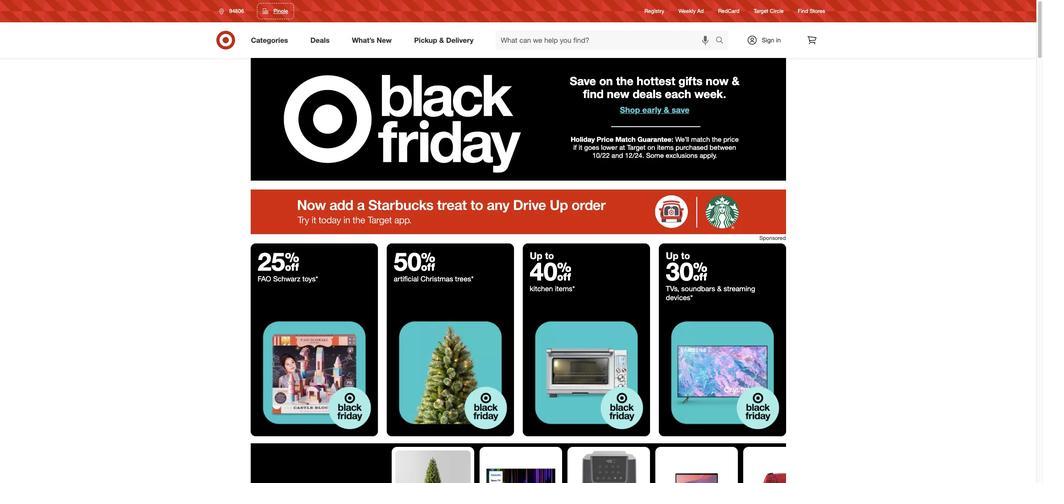 Task type: locate. For each thing, give the bounding box(es) containing it.
weekly ad link
[[679, 7, 704, 15]]

the left price
[[712, 135, 722, 143]]

pickup
[[414, 36, 437, 44]]

0 horizontal spatial to
[[545, 250, 554, 261]]

tvs, soundbars & streaming devices*
[[666, 284, 755, 302]]

categories
[[251, 36, 288, 44]]

delivery
[[446, 36, 474, 44]]

artificial
[[394, 274, 419, 283]]

pickup & delivery
[[414, 36, 474, 44]]

streaming
[[724, 284, 755, 293]]

1 vertical spatial the
[[712, 135, 722, 143]]

up to up kitchen
[[530, 250, 554, 261]]

& right now
[[732, 74, 740, 88]]

what's new link
[[344, 30, 403, 50]]

up up tvs,
[[666, 250, 679, 261]]

on
[[599, 74, 613, 88], [647, 143, 655, 152]]

on right save
[[599, 74, 613, 88]]

devices*
[[666, 293, 693, 302]]

1 horizontal spatial on
[[647, 143, 655, 152]]

25
[[258, 246, 299, 277]]

target left circle
[[754, 8, 768, 14]]

up
[[530, 250, 542, 261], [666, 250, 679, 261]]

& left streaming
[[717, 284, 722, 293]]

0 horizontal spatial the
[[616, 74, 633, 88]]

1 target black friday image from the left
[[251, 309, 378, 436]]

50 artificial christmas trees*
[[394, 246, 474, 283]]

fao
[[258, 274, 271, 283]]

4 target black friday image from the left
[[659, 309, 786, 436]]

what's new
[[352, 36, 392, 44]]

1 horizontal spatial target
[[754, 8, 768, 14]]

1 vertical spatial on
[[647, 143, 655, 152]]

1 vertical spatial target
[[627, 143, 646, 152]]

target right at
[[627, 143, 646, 152]]

black friday deals image
[[251, 58, 786, 181]]

2 up to from the left
[[666, 250, 690, 261]]

price
[[723, 135, 739, 143]]

0 horizontal spatial up to
[[530, 250, 554, 261]]

sign in
[[762, 36, 781, 44]]

50
[[394, 246, 435, 277]]

match
[[691, 135, 710, 143]]

on left items
[[647, 143, 655, 152]]

items
[[657, 143, 674, 152]]

1 horizontal spatial up
[[666, 250, 679, 261]]

& inside "save on the hottest gifts now & find new deals each week."
[[732, 74, 740, 88]]

match
[[615, 135, 636, 143]]

1 up to from the left
[[530, 250, 554, 261]]

registry link
[[644, 7, 664, 15]]

12/24.
[[625, 151, 644, 160]]

& left save
[[664, 105, 669, 115]]

0 vertical spatial on
[[599, 74, 613, 88]]

target circle link
[[754, 7, 784, 15]]

up to up tvs,
[[666, 250, 690, 261]]

we'll
[[675, 135, 689, 143]]

the inside "save on the hottest gifts now & find new deals each week."
[[616, 74, 633, 88]]

on inside "save on the hottest gifts now & find new deals each week."
[[599, 74, 613, 88]]

circle
[[770, 8, 784, 14]]

lower
[[601, 143, 617, 152]]

the up the shop
[[616, 74, 633, 88]]

& inside tvs, soundbars & streaming devices*
[[717, 284, 722, 293]]

to up kitchen items*
[[545, 250, 554, 261]]

redcard
[[718, 8, 740, 14]]

find stores link
[[798, 7, 825, 15]]

the inside we'll match the price if it goes lower at target on items purchased between 10/22 and 12/24. some exclusions apply.
[[712, 135, 722, 143]]

apply.
[[700, 151, 717, 160]]

0 horizontal spatial target
[[627, 143, 646, 152]]

1 horizontal spatial to
[[681, 250, 690, 261]]

stores
[[810, 8, 825, 14]]

2 target black friday image from the left
[[387, 309, 514, 436]]

kitchen items*
[[530, 284, 575, 293]]

schwarz
[[273, 274, 300, 283]]

to up soundbars in the bottom of the page
[[681, 250, 690, 261]]

1 horizontal spatial up to
[[666, 250, 690, 261]]

to for 40
[[545, 250, 554, 261]]

it
[[579, 143, 582, 152]]

up to
[[530, 250, 554, 261], [666, 250, 690, 261]]

week.
[[694, 87, 726, 101]]

0 horizontal spatial up
[[530, 250, 542, 261]]

redcard link
[[718, 7, 740, 15]]

the
[[616, 74, 633, 88], [712, 135, 722, 143]]

target black friday image for fao schwarz toys*
[[251, 309, 378, 436]]

target black friday image
[[251, 309, 378, 436], [387, 309, 514, 436], [523, 309, 650, 436], [659, 309, 786, 436]]

pinole button
[[257, 3, 294, 19]]

1 horizontal spatial the
[[712, 135, 722, 143]]

40
[[530, 256, 571, 287]]

0 horizontal spatial on
[[599, 74, 613, 88]]

up for 40
[[530, 250, 542, 261]]

& right pickup
[[439, 36, 444, 44]]

target
[[754, 8, 768, 14], [627, 143, 646, 152]]

25 fao schwarz toys*
[[258, 246, 318, 283]]

1 to from the left
[[545, 250, 554, 261]]

up up kitchen
[[530, 250, 542, 261]]

weekly
[[679, 8, 696, 14]]

&
[[439, 36, 444, 44], [732, 74, 740, 88], [664, 105, 669, 115], [717, 284, 722, 293]]

2 up from the left
[[666, 250, 679, 261]]

1 up from the left
[[530, 250, 542, 261]]

toys*
[[302, 274, 318, 283]]

pinole
[[273, 8, 288, 14]]

weekly ad
[[679, 8, 704, 14]]

if
[[573, 143, 577, 152]]

3 target black friday image from the left
[[523, 309, 650, 436]]

find
[[798, 8, 808, 14]]

0 vertical spatial the
[[616, 74, 633, 88]]

2 to from the left
[[681, 250, 690, 261]]

target inside we'll match the price if it goes lower at target on items purchased between 10/22 and 12/24. some exclusions apply.
[[627, 143, 646, 152]]

sponsored
[[759, 235, 786, 241]]

save
[[672, 105, 689, 115]]

guarantee:
[[638, 135, 673, 143]]

tvs,
[[666, 284, 679, 293]]

up for 30
[[666, 250, 679, 261]]

some
[[646, 151, 664, 160]]



Task type: vqa. For each thing, say whether or not it's contained in the screenshot.
"With" inside Save 5% every day With RedCard
no



Task type: describe. For each thing, give the bounding box(es) containing it.
up to for 30
[[666, 250, 690, 261]]

new
[[607, 87, 629, 101]]

save on the hottest gifts now & find new deals each week.
[[570, 74, 740, 101]]

pickup & delivery link
[[407, 30, 485, 50]]

the for on
[[616, 74, 633, 88]]

0 vertical spatial target
[[754, 8, 768, 14]]

10/22
[[592, 151, 610, 160]]

deals
[[633, 87, 662, 101]]

advertisement region
[[251, 190, 786, 234]]

on inside we'll match the price if it goes lower at target on items purchased between 10/22 and 12/24. some exclusions apply.
[[647, 143, 655, 152]]

sign in link
[[739, 30, 795, 50]]

registry
[[644, 8, 664, 14]]

each
[[665, 87, 691, 101]]

30
[[666, 256, 708, 287]]

target black friday image for kitchen items*
[[523, 309, 650, 436]]

search
[[711, 36, 733, 45]]

holiday
[[571, 135, 595, 143]]

in
[[776, 36, 781, 44]]

search button
[[711, 30, 733, 52]]

94806
[[229, 8, 244, 14]]

holiday price match guarantee:
[[571, 135, 673, 143]]

at
[[619, 143, 625, 152]]

categories link
[[243, 30, 299, 50]]

find
[[583, 87, 604, 101]]

items*
[[555, 284, 575, 293]]

deals
[[310, 36, 330, 44]]

the for match
[[712, 135, 722, 143]]

new
[[377, 36, 392, 44]]

ad
[[697, 8, 704, 14]]

soundbars
[[681, 284, 715, 293]]

to for 30
[[681, 250, 690, 261]]

sign
[[762, 36, 774, 44]]

christmas
[[421, 274, 453, 283]]

deals link
[[303, 30, 341, 50]]

target black friday image for artificial christmas trees*
[[387, 309, 514, 436]]

What can we help you find? suggestions appear below search field
[[495, 30, 718, 50]]

gifts
[[679, 74, 703, 88]]

save
[[570, 74, 596, 88]]

exclusions
[[666, 151, 698, 160]]

what's
[[352, 36, 375, 44]]

shop
[[620, 105, 640, 115]]

target black friday image for tvs, soundbars & streaming devices*
[[659, 309, 786, 436]]

we'll match the price if it goes lower at target on items purchased between 10/22 and 12/24. some exclusions apply.
[[573, 135, 739, 160]]

between
[[710, 143, 736, 152]]

price
[[597, 135, 614, 143]]

94806 button
[[213, 3, 253, 19]]

shop early & save
[[620, 105, 689, 115]]

up to for 40
[[530, 250, 554, 261]]

and
[[612, 151, 623, 160]]

kitchen
[[530, 284, 553, 293]]

hottest
[[637, 74, 675, 88]]

find stores
[[798, 8, 825, 14]]

target circle
[[754, 8, 784, 14]]

goes
[[584, 143, 599, 152]]

carousel region
[[251, 444, 786, 483]]

early
[[642, 105, 662, 115]]

purchased
[[676, 143, 708, 152]]

trees*
[[455, 274, 474, 283]]

now
[[706, 74, 729, 88]]



